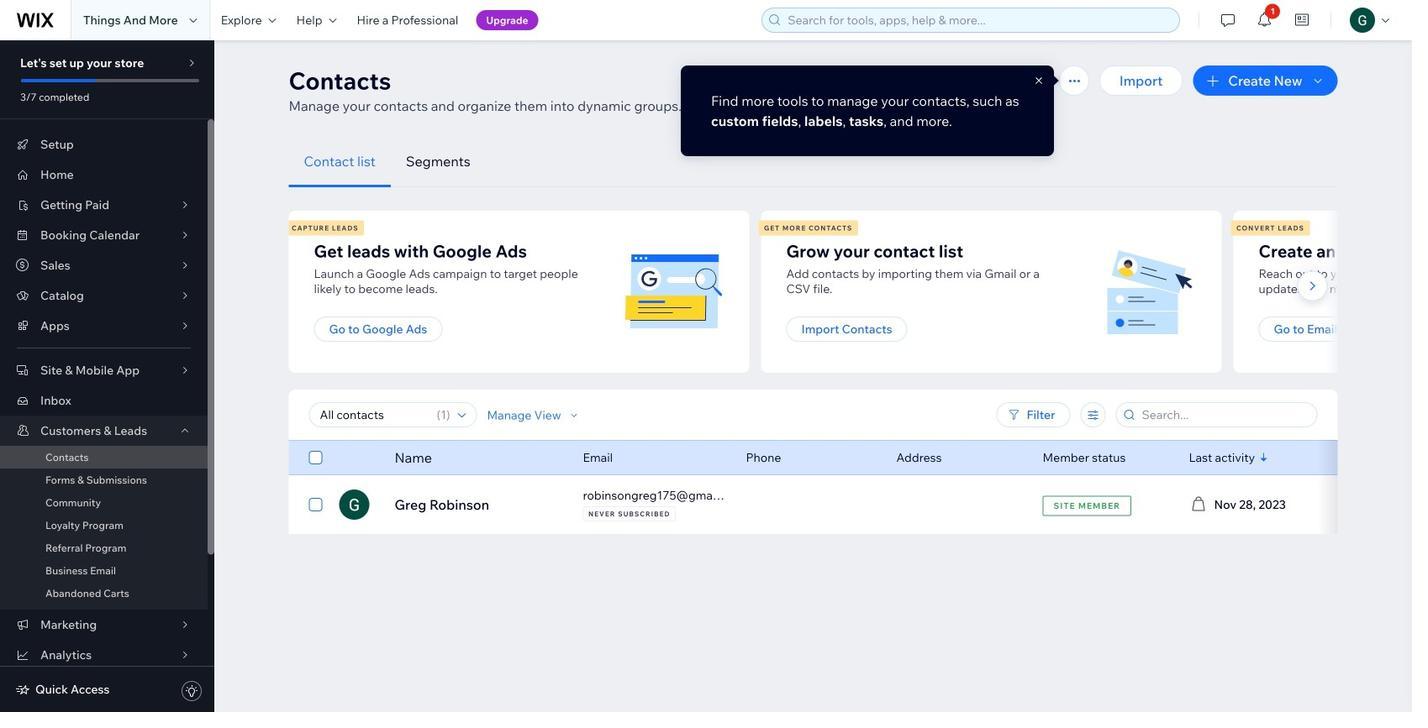 Task type: describe. For each thing, give the bounding box(es) containing it.
Search for tools, apps, help & more... field
[[783, 8, 1175, 32]]

Search... field
[[1137, 404, 1312, 427]]

sidebar element
[[0, 40, 214, 713]]



Task type: locate. For each thing, give the bounding box(es) containing it.
list
[[286, 211, 1412, 373]]

None checkbox
[[309, 448, 322, 468], [309, 495, 322, 515], [309, 448, 322, 468], [309, 495, 322, 515]]

Unsaved view field
[[315, 404, 432, 427]]

tab list
[[289, 136, 1338, 187]]

greg robinson image
[[339, 490, 369, 520]]



Task type: vqa. For each thing, say whether or not it's contained in the screenshot.
the Post
no



